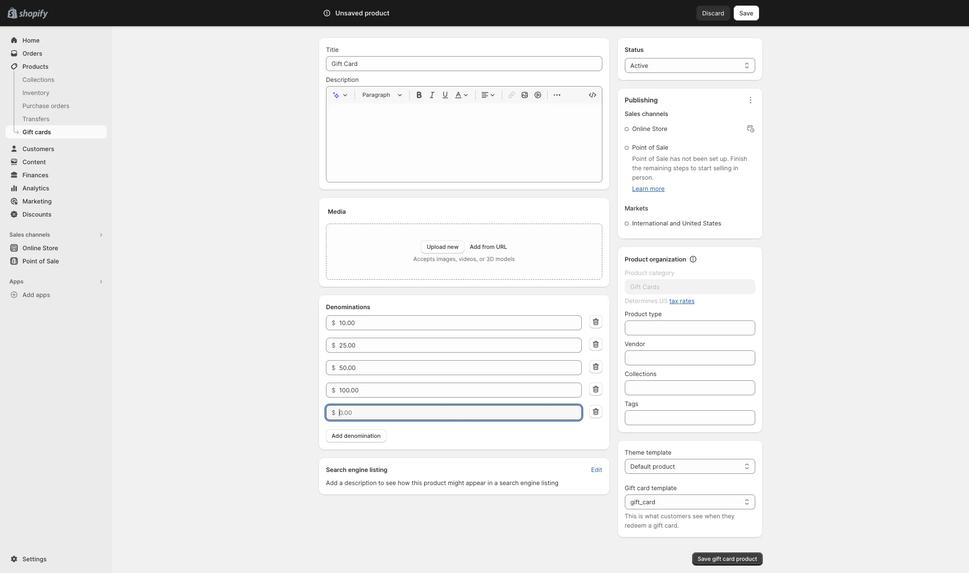 Task type: vqa. For each thing, say whether or not it's contained in the screenshot.
Enter time text field
no



Task type: locate. For each thing, give the bounding box(es) containing it.
online store inside button
[[22, 244, 58, 252]]

1 vertical spatial point of sale
[[22, 257, 59, 265]]

1 vertical spatial online store
[[22, 244, 58, 252]]

customers link
[[6, 142, 107, 155]]

1 horizontal spatial point of sale
[[632, 144, 669, 151]]

online store link
[[6, 241, 107, 255]]

create
[[334, 14, 364, 25]]

1 vertical spatial in
[[488, 479, 493, 487]]

Product category text field
[[625, 279, 756, 294]]

0 vertical spatial save
[[740, 9, 754, 17]]

see inside this is what customers see when they redeem a gift card.
[[693, 512, 703, 520]]

product down product organization
[[625, 269, 648, 277]]

to
[[691, 164, 697, 172], [379, 479, 384, 487]]

see left "how"
[[386, 479, 396, 487]]

card right create
[[384, 14, 405, 25]]

add denomination button
[[326, 430, 386, 443]]

1 vertical spatial template
[[652, 484, 677, 492]]

template
[[647, 449, 672, 456], [652, 484, 677, 492]]

1 horizontal spatial card
[[637, 484, 650, 492]]

see
[[386, 479, 396, 487], [693, 512, 703, 520]]

customers
[[22, 145, 54, 153]]

1 vertical spatial to
[[379, 479, 384, 487]]

see left the when
[[693, 512, 703, 520]]

not
[[682, 155, 692, 162]]

transfers link
[[6, 112, 107, 125]]

settings
[[22, 555, 47, 563]]

sales down publishing
[[625, 110, 641, 117]]

search up description
[[326, 466, 347, 474]]

add
[[470, 243, 481, 250], [22, 291, 34, 299], [332, 432, 343, 439], [326, 479, 338, 487]]

1 horizontal spatial online store
[[632, 125, 668, 132]]

up.
[[720, 155, 729, 162]]

content link
[[6, 155, 107, 168]]

0 vertical spatial collections
[[22, 76, 54, 83]]

sales channels down the discounts
[[9, 231, 50, 238]]

0 vertical spatial gift
[[367, 14, 382, 25]]

1 vertical spatial store
[[43, 244, 58, 252]]

0 horizontal spatial engine
[[348, 466, 368, 474]]

save right the discard button
[[740, 9, 754, 17]]

search right unsaved
[[364, 9, 385, 17]]

0 vertical spatial to
[[691, 164, 697, 172]]

add left from
[[470, 243, 481, 250]]

a left 'search'
[[495, 479, 498, 487]]

gift
[[22, 128, 33, 136], [625, 484, 636, 492]]

0 vertical spatial card
[[384, 14, 405, 25]]

vendor
[[625, 340, 646, 348]]

finish
[[731, 155, 748, 162]]

card for save
[[723, 555, 735, 562]]

card inside button
[[723, 555, 735, 562]]

orders
[[51, 102, 69, 109]]

point of sale down the 'online store' link
[[22, 257, 59, 265]]

3 $ text field from the top
[[339, 405, 582, 420]]

save for save
[[740, 9, 754, 17]]

1 vertical spatial online
[[22, 244, 41, 252]]

0 horizontal spatial channels
[[25, 231, 50, 238]]

product
[[365, 9, 390, 17], [407, 14, 443, 25], [653, 463, 675, 470], [424, 479, 446, 487], [737, 555, 758, 562]]

2 $ from the top
[[332, 342, 336, 349]]

0 vertical spatial $ text field
[[339, 360, 582, 375]]

1 $ from the top
[[332, 319, 336, 327]]

sale inside button
[[47, 257, 59, 265]]

0 vertical spatial search
[[364, 9, 385, 17]]

sales down the discounts
[[9, 231, 24, 238]]

2 vertical spatial point
[[22, 257, 37, 265]]

product for product type
[[625, 310, 648, 318]]

0 vertical spatial engine
[[348, 466, 368, 474]]

0 vertical spatial sale
[[656, 144, 669, 151]]

united
[[683, 219, 702, 227]]

a down what
[[649, 522, 652, 529]]

see for to
[[386, 479, 396, 487]]

product
[[625, 255, 648, 263], [625, 269, 648, 277], [625, 310, 648, 318]]

1 vertical spatial $ text field
[[339, 338, 582, 353]]

0 horizontal spatial save
[[698, 555, 711, 562]]

0 vertical spatial online
[[632, 125, 651, 132]]

rates
[[680, 297, 695, 305]]

engine up description
[[348, 466, 368, 474]]

this
[[412, 479, 422, 487]]

person.
[[632, 174, 654, 181]]

save inside button
[[698, 555, 711, 562]]

4 $ from the top
[[332, 386, 336, 394]]

discounts link
[[6, 208, 107, 221]]

2 $ text field from the top
[[339, 383, 582, 398]]

a left description
[[340, 479, 343, 487]]

gift card template
[[625, 484, 677, 492]]

Tags text field
[[625, 410, 756, 425]]

0 horizontal spatial store
[[43, 244, 58, 252]]

media
[[328, 208, 346, 215]]

1 horizontal spatial sales channels
[[625, 110, 669, 117]]

new
[[448, 243, 459, 250]]

listing up description
[[370, 466, 388, 474]]

1 product from the top
[[625, 255, 648, 263]]

0 horizontal spatial card
[[384, 14, 405, 25]]

engine right 'search'
[[521, 479, 540, 487]]

Vendor text field
[[625, 350, 756, 365]]

in right appear
[[488, 479, 493, 487]]

analytics
[[22, 184, 49, 192]]

default product
[[631, 463, 675, 470]]

point of sale inside button
[[22, 257, 59, 265]]

analytics link
[[6, 182, 107, 195]]

this
[[625, 512, 637, 520]]

point of sale
[[632, 144, 669, 151], [22, 257, 59, 265]]

1 horizontal spatial engine
[[521, 479, 540, 487]]

save inside button
[[740, 9, 754, 17]]

gift inside button
[[713, 555, 722, 562]]

upload new button
[[421, 241, 464, 254]]

products link
[[6, 60, 107, 73]]

to inside point of sale has not been set up. finish the remaining steps to start selling in person. learn more
[[691, 164, 697, 172]]

0 horizontal spatial sales
[[9, 231, 24, 238]]

0 horizontal spatial gift
[[367, 14, 382, 25]]

gift down the when
[[713, 555, 722, 562]]

0 vertical spatial channels
[[642, 110, 669, 117]]

online store up point of sale button
[[22, 244, 58, 252]]

online store
[[632, 125, 668, 132], [22, 244, 58, 252]]

2 vertical spatial of
[[39, 257, 45, 265]]

1 horizontal spatial gift
[[625, 484, 636, 492]]

add left apps
[[22, 291, 34, 299]]

sales
[[625, 110, 641, 117], [9, 231, 24, 238]]

listing right 'search'
[[542, 479, 559, 487]]

they
[[722, 512, 735, 520]]

2 vertical spatial gift
[[713, 555, 722, 562]]

orders
[[22, 50, 42, 57]]

gift for create
[[367, 14, 382, 25]]

1 horizontal spatial listing
[[542, 479, 559, 487]]

1 vertical spatial save
[[698, 555, 711, 562]]

1 vertical spatial channels
[[25, 231, 50, 238]]

more
[[650, 185, 665, 192]]

home link
[[6, 34, 107, 47]]

gift for gift cards
[[22, 128, 33, 136]]

online down publishing
[[632, 125, 651, 132]]

0 horizontal spatial search
[[326, 466, 347, 474]]

2 horizontal spatial gift
[[713, 555, 722, 562]]

1 vertical spatial card
[[637, 484, 650, 492]]

point
[[632, 144, 647, 151], [632, 155, 647, 162], [22, 257, 37, 265]]

0 vertical spatial sales
[[625, 110, 641, 117]]

1 horizontal spatial to
[[691, 164, 697, 172]]

add left denomination
[[332, 432, 343, 439]]

product for product organization
[[625, 255, 648, 263]]

online up point of sale button
[[22, 244, 41, 252]]

0 horizontal spatial see
[[386, 479, 396, 487]]

0 horizontal spatial sales channels
[[9, 231, 50, 238]]

online inside the 'online store' link
[[22, 244, 41, 252]]

3 product from the top
[[625, 310, 648, 318]]

been
[[693, 155, 708, 162]]

1 vertical spatial collections
[[625, 370, 657, 378]]

gift cards
[[22, 128, 51, 136]]

2 vertical spatial $ text field
[[339, 405, 582, 420]]

in inside point of sale has not been set up. finish the remaining steps to start selling in person. learn more
[[734, 164, 739, 172]]

search
[[364, 9, 385, 17], [326, 466, 347, 474]]

tax
[[670, 297, 679, 305]]

template down default product
[[652, 484, 677, 492]]

edit
[[591, 466, 603, 474]]

engine
[[348, 466, 368, 474], [521, 479, 540, 487]]

apps
[[36, 291, 50, 299]]

0 vertical spatial in
[[734, 164, 739, 172]]

search
[[500, 479, 519, 487]]

sales channels down publishing
[[625, 110, 669, 117]]

template up default product
[[647, 449, 672, 456]]

online store down publishing
[[632, 125, 668, 132]]

determines us tax rates
[[625, 297, 695, 305]]

0 horizontal spatial to
[[379, 479, 384, 487]]

1 vertical spatial gift
[[654, 522, 663, 529]]

point of sale has not been set up. finish the remaining steps to start selling in person. learn more
[[632, 155, 748, 192]]

0 horizontal spatial listing
[[370, 466, 388, 474]]

point of sale up remaining
[[632, 144, 669, 151]]

store down publishing
[[652, 125, 668, 132]]

1 horizontal spatial save
[[740, 9, 754, 17]]

1 vertical spatial of
[[649, 155, 655, 162]]

1 horizontal spatial a
[[495, 479, 498, 487]]

2 vertical spatial card
[[723, 555, 735, 562]]

0 vertical spatial see
[[386, 479, 396, 487]]

channels
[[642, 110, 669, 117], [25, 231, 50, 238]]

1 vertical spatial sales
[[9, 231, 24, 238]]

store up point of sale button
[[43, 244, 58, 252]]

0 horizontal spatial online store
[[22, 244, 58, 252]]

edit button
[[586, 463, 608, 476]]

card for create
[[384, 14, 405, 25]]

gift left the cards
[[22, 128, 33, 136]]

the
[[632, 164, 642, 172]]

search inside search button
[[364, 9, 385, 17]]

models
[[496, 255, 515, 262]]

tax rates link
[[670, 297, 695, 305]]

2 $ text field from the top
[[339, 338, 582, 353]]

1 $ text field from the top
[[339, 315, 582, 330]]

1 vertical spatial sale
[[656, 155, 669, 162]]

1 vertical spatial point
[[632, 155, 647, 162]]

add for add apps
[[22, 291, 34, 299]]

sale
[[656, 144, 669, 151], [656, 155, 669, 162], [47, 257, 59, 265]]

0 horizontal spatial point of sale
[[22, 257, 59, 265]]

$ text field
[[339, 360, 582, 375], [339, 383, 582, 398]]

type
[[649, 310, 662, 318]]

determines
[[625, 297, 658, 305]]

1 vertical spatial product
[[625, 269, 648, 277]]

1 horizontal spatial see
[[693, 512, 703, 520]]

0 horizontal spatial online
[[22, 244, 41, 252]]

product type
[[625, 310, 662, 318]]

learn more link
[[632, 185, 665, 192]]

to right description
[[379, 479, 384, 487]]

how
[[398, 479, 410, 487]]

$ text field
[[339, 315, 582, 330], [339, 338, 582, 353], [339, 405, 582, 420]]

sales channels
[[625, 110, 669, 117], [9, 231, 50, 238]]

channels down publishing
[[642, 110, 669, 117]]

0 vertical spatial listing
[[370, 466, 388, 474]]

1 vertical spatial $ text field
[[339, 383, 582, 398]]

2 vertical spatial sale
[[47, 257, 59, 265]]

card up gift_card
[[637, 484, 650, 492]]

product down the determines
[[625, 310, 648, 318]]

2 vertical spatial product
[[625, 310, 648, 318]]

description
[[326, 76, 359, 83]]

product up product category
[[625, 255, 648, 263]]

0 vertical spatial product
[[625, 255, 648, 263]]

1 horizontal spatial sales
[[625, 110, 641, 117]]

add down search engine listing
[[326, 479, 338, 487]]

to left start
[[691, 164, 697, 172]]

2 product from the top
[[625, 269, 648, 277]]

1 horizontal spatial search
[[364, 9, 385, 17]]

1 vertical spatial gift
[[625, 484, 636, 492]]

denominations
[[326, 303, 370, 311]]

status
[[625, 46, 644, 53]]

search for search
[[364, 9, 385, 17]]

upload
[[427, 243, 446, 250]]

collections down the vendor
[[625, 370, 657, 378]]

1 horizontal spatial in
[[734, 164, 739, 172]]

1 horizontal spatial store
[[652, 125, 668, 132]]

0 horizontal spatial gift
[[22, 128, 33, 136]]

Title text field
[[326, 56, 603, 71]]

collections up 'inventory'
[[22, 76, 54, 83]]

2 horizontal spatial a
[[649, 522, 652, 529]]

channels down the discounts
[[25, 231, 50, 238]]

gift right create
[[367, 14, 382, 25]]

home
[[22, 36, 40, 44]]

1 horizontal spatial gift
[[654, 522, 663, 529]]

0 vertical spatial gift
[[22, 128, 33, 136]]

gift inside this is what customers see when they redeem a gift card.
[[654, 522, 663, 529]]

sale inside point of sale has not been set up. finish the remaining steps to start selling in person. learn more
[[656, 155, 669, 162]]

1 vertical spatial search
[[326, 466, 347, 474]]

gift down what
[[654, 522, 663, 529]]

gift up gift_card
[[625, 484, 636, 492]]

inventory
[[22, 89, 49, 96]]

in down finish
[[734, 164, 739, 172]]

set
[[710, 155, 718, 162]]

card down they
[[723, 555, 735, 562]]

1 vertical spatial sales channels
[[9, 231, 50, 238]]

1 vertical spatial see
[[693, 512, 703, 520]]

markets
[[625, 204, 649, 212]]

save down the when
[[698, 555, 711, 562]]

0 vertical spatial $ text field
[[339, 315, 582, 330]]

save for save gift card product
[[698, 555, 711, 562]]

2 horizontal spatial card
[[723, 555, 735, 562]]



Task type: describe. For each thing, give the bounding box(es) containing it.
point inside button
[[22, 257, 37, 265]]

3d
[[487, 255, 494, 262]]

add a description to see how this product might appear in a search engine listing
[[326, 479, 559, 487]]

0 vertical spatial point of sale
[[632, 144, 669, 151]]

add apps
[[22, 291, 50, 299]]

tags
[[625, 400, 639, 408]]

paragraph button
[[359, 89, 406, 101]]

0 vertical spatial of
[[649, 144, 655, 151]]

might
[[448, 479, 464, 487]]

purchase orders link
[[6, 99, 107, 112]]

category
[[649, 269, 675, 277]]

0 vertical spatial online store
[[632, 125, 668, 132]]

Product type text field
[[625, 321, 756, 335]]

0 horizontal spatial a
[[340, 479, 343, 487]]

what
[[645, 512, 659, 520]]

unsaved product
[[335, 9, 390, 17]]

apps button
[[6, 275, 107, 288]]

1 vertical spatial engine
[[521, 479, 540, 487]]

apps
[[9, 278, 24, 285]]

accepts images, videos, or 3d models
[[414, 255, 515, 262]]

Collections text field
[[625, 380, 756, 395]]

search for search engine listing
[[326, 466, 347, 474]]

finances
[[22, 171, 49, 179]]

gift_card
[[631, 498, 656, 506]]

of inside button
[[39, 257, 45, 265]]

finances link
[[6, 168, 107, 182]]

accepts
[[414, 255, 435, 262]]

add from url button
[[470, 243, 507, 250]]

gift for save
[[713, 555, 722, 562]]

when
[[705, 512, 721, 520]]

add from url
[[470, 243, 507, 250]]

marketing
[[22, 197, 52, 205]]

search button
[[349, 6, 620, 21]]

point of sale link
[[6, 255, 107, 268]]

description
[[345, 479, 377, 487]]

gift cards link
[[6, 125, 107, 139]]

organization
[[650, 255, 687, 263]]

sales channels inside 'button'
[[9, 231, 50, 238]]

1 horizontal spatial online
[[632, 125, 651, 132]]

paragraph
[[363, 91, 390, 98]]

default
[[631, 463, 651, 470]]

sales inside 'button'
[[9, 231, 24, 238]]

this is what customers see when they redeem a gift card.
[[625, 512, 735, 529]]

product for product category
[[625, 269, 648, 277]]

settings link
[[6, 553, 107, 566]]

customers
[[661, 512, 691, 520]]

is
[[639, 512, 643, 520]]

store inside the 'online store' link
[[43, 244, 58, 252]]

add for add denomination
[[332, 432, 343, 439]]

discounts
[[22, 211, 51, 218]]

from
[[482, 243, 495, 250]]

products
[[22, 63, 49, 70]]

search engine listing
[[326, 466, 388, 474]]

unsaved
[[335, 9, 363, 17]]

0 vertical spatial template
[[647, 449, 672, 456]]

orders link
[[6, 47, 107, 60]]

product inside button
[[737, 555, 758, 562]]

1 vertical spatial listing
[[542, 479, 559, 487]]

purchase
[[22, 102, 49, 109]]

start
[[698, 164, 712, 172]]

product category
[[625, 269, 675, 277]]

steps
[[673, 164, 689, 172]]

channels inside 'button'
[[25, 231, 50, 238]]

theme template
[[625, 449, 672, 456]]

publishing
[[625, 96, 658, 104]]

marketing link
[[6, 195, 107, 208]]

title
[[326, 46, 339, 53]]

a inside this is what customers see when they redeem a gift card.
[[649, 522, 652, 529]]

theme
[[625, 449, 645, 456]]

selling
[[714, 164, 732, 172]]

1 horizontal spatial collections
[[625, 370, 657, 378]]

0 vertical spatial store
[[652, 125, 668, 132]]

url
[[496, 243, 507, 250]]

and
[[670, 219, 681, 227]]

active
[[631, 62, 649, 69]]

0 horizontal spatial collections
[[22, 76, 54, 83]]

point inside point of sale has not been set up. finish the remaining steps to start selling in person. learn more
[[632, 155, 647, 162]]

denomination
[[344, 432, 381, 439]]

international
[[632, 219, 668, 227]]

us
[[660, 297, 668, 305]]

create gift card product
[[334, 14, 443, 25]]

save gift card product
[[698, 555, 758, 562]]

international and united states
[[632, 219, 722, 227]]

5 $ from the top
[[332, 409, 336, 416]]

has
[[670, 155, 681, 162]]

shopify image
[[19, 10, 48, 19]]

collections link
[[6, 73, 107, 86]]

gift for gift card template
[[625, 484, 636, 492]]

add apps button
[[6, 288, 107, 301]]

0 vertical spatial sales channels
[[625, 110, 669, 117]]

product organization
[[625, 255, 687, 263]]

content
[[22, 158, 46, 166]]

inventory link
[[6, 86, 107, 99]]

discard button
[[697, 6, 730, 21]]

0 vertical spatial point
[[632, 144, 647, 151]]

point of sale button
[[0, 255, 112, 268]]

3 $ from the top
[[332, 364, 336, 372]]

of inside point of sale has not been set up. finish the remaining steps to start selling in person. learn more
[[649, 155, 655, 162]]

discard
[[703, 9, 725, 17]]

1 $ text field from the top
[[339, 360, 582, 375]]

purchase orders
[[22, 102, 69, 109]]

add denomination
[[332, 432, 381, 439]]

add for add a description to see how this product might appear in a search engine listing
[[326, 479, 338, 487]]

see for customers
[[693, 512, 703, 520]]

remaining
[[644, 164, 672, 172]]

add for add from url
[[470, 243, 481, 250]]

1 horizontal spatial channels
[[642, 110, 669, 117]]

0 horizontal spatial in
[[488, 479, 493, 487]]



